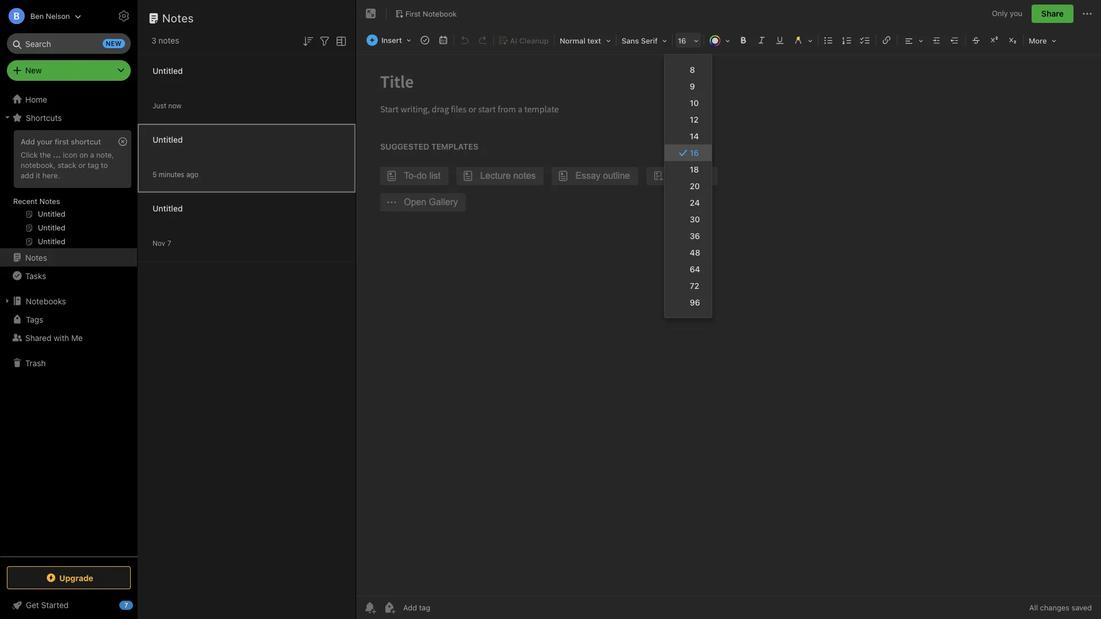 Task type: describe. For each thing, give the bounding box(es) containing it.
nelson
[[46, 11, 70, 20]]

Sort options field
[[301, 33, 315, 48]]

10 link
[[665, 95, 712, 111]]

new button
[[7, 60, 131, 81]]

2 untitled from the top
[[153, 135, 183, 144]]

18 link
[[665, 161, 712, 178]]

16 link
[[665, 145, 712, 161]]

me
[[71, 333, 83, 343]]

8 link
[[665, 61, 712, 78]]

notebooks
[[26, 296, 66, 306]]

16 menu item
[[665, 145, 712, 161]]

upgrade
[[59, 573, 93, 583]]

now
[[168, 101, 182, 110]]

your
[[37, 137, 53, 146]]

notes
[[159, 36, 179, 45]]

checklist image
[[858, 32, 874, 48]]

indent image
[[929, 32, 945, 48]]

trash link
[[0, 354, 137, 372]]

2 vertical spatial notes
[[25, 253, 47, 263]]

Search text field
[[15, 33, 123, 54]]

italic image
[[754, 32, 770, 48]]

notes link
[[0, 248, 137, 267]]

add
[[21, 137, 35, 146]]

task image
[[417, 32, 433, 48]]

all
[[1030, 604, 1039, 613]]

5
[[153, 170, 157, 179]]

only you
[[993, 9, 1023, 18]]

3
[[151, 36, 156, 45]]

sans
[[622, 36, 639, 45]]

Heading level field
[[556, 32, 615, 49]]

underline image
[[772, 32, 788, 48]]

tags
[[26, 315, 43, 324]]

96 link
[[665, 294, 712, 311]]

64 link
[[665, 261, 712, 278]]

here.
[[42, 171, 60, 180]]

8
[[690, 65, 695, 75]]

30
[[690, 215, 700, 224]]

first notebook
[[406, 9, 457, 18]]

Note Editor text field
[[356, 55, 1102, 596]]

48 link
[[665, 244, 712, 261]]

changes
[[1041, 604, 1070, 613]]

add tag image
[[383, 601, 396, 615]]

72
[[690, 281, 700, 291]]

first
[[406, 9, 421, 18]]

24 link
[[665, 195, 712, 211]]

expand note image
[[364, 7, 378, 21]]

36
[[690, 231, 700, 241]]

share
[[1042, 9, 1064, 18]]

tree containing home
[[0, 90, 138, 557]]

untitled for 7
[[153, 203, 183, 213]]

click to collapse image
[[133, 598, 142, 612]]

notebook
[[423, 9, 457, 18]]

normal
[[560, 36, 586, 45]]

Alignment field
[[899, 32, 928, 49]]

tags button
[[0, 310, 137, 329]]

96
[[690, 298, 701, 308]]

48
[[690, 248, 701, 258]]

click
[[21, 150, 38, 159]]

add
[[21, 171, 34, 180]]

18
[[690, 165, 699, 174]]

with
[[54, 333, 69, 343]]

get
[[26, 601, 39, 610]]

new
[[106, 40, 122, 47]]

on
[[79, 150, 88, 159]]

tasks
[[25, 271, 46, 281]]

tasks button
[[0, 267, 137, 285]]

insert link image
[[879, 32, 895, 48]]

14 link
[[665, 128, 712, 145]]

note window element
[[356, 0, 1102, 620]]

0 vertical spatial notes
[[162, 11, 194, 25]]

Highlight field
[[789, 32, 817, 49]]

the
[[40, 150, 51, 159]]

10
[[690, 98, 699, 108]]

expand notebooks image
[[3, 297, 12, 306]]

nov 7
[[153, 239, 171, 248]]

shared
[[25, 333, 51, 343]]

shortcuts
[[26, 113, 62, 123]]

outdent image
[[947, 32, 963, 48]]

first notebook button
[[391, 6, 461, 22]]

first
[[55, 137, 69, 146]]

just now
[[153, 101, 182, 110]]

Account field
[[0, 5, 81, 28]]

stack
[[58, 161, 76, 170]]

all changes saved
[[1030, 604, 1092, 613]]

30 link
[[665, 211, 712, 228]]

sans serif
[[622, 36, 658, 45]]

only
[[993, 9, 1008, 18]]



Task type: vqa. For each thing, say whether or not it's contained in the screenshot.
topmost More actions icon
no



Task type: locate. For each thing, give the bounding box(es) containing it.
Font color field
[[706, 32, 734, 49]]

new
[[25, 65, 42, 75]]

minutes
[[159, 170, 185, 179]]

Add filters field
[[318, 33, 332, 48]]

note,
[[96, 150, 114, 159]]

0 vertical spatial 7
[[167, 239, 171, 248]]

More field
[[1025, 32, 1061, 49]]

1 horizontal spatial 7
[[167, 239, 171, 248]]

20
[[690, 181, 700, 191]]

12
[[690, 115, 699, 125]]

numbered list image
[[839, 32, 855, 48]]

new search field
[[15, 33, 125, 54]]

get started
[[26, 601, 69, 610]]

add your first shortcut
[[21, 137, 101, 146]]

shortcut
[[71, 137, 101, 146]]

strikethrough image
[[969, 32, 985, 48]]

superscript image
[[987, 32, 1003, 48]]

24
[[690, 198, 700, 208]]

untitled down just now
[[153, 135, 183, 144]]

subscript image
[[1005, 32, 1021, 48]]

just
[[153, 101, 166, 110]]

14
[[690, 131, 699, 141]]

recent notes
[[13, 197, 60, 206]]

more
[[1029, 36, 1047, 45]]

Font size field
[[674, 32, 703, 49]]

1 vertical spatial 7
[[124, 602, 128, 609]]

group containing add your first shortcut
[[0, 127, 137, 253]]

notes right "recent"
[[40, 197, 60, 206]]

saved
[[1072, 604, 1092, 613]]

untitled for now
[[153, 66, 183, 75]]

More actions field
[[1081, 5, 1095, 23]]

icon on a note, notebook, stack or tag to add it here.
[[21, 150, 114, 180]]

insert
[[382, 36, 402, 45]]

you
[[1010, 9, 1023, 18]]

Add tag field
[[402, 603, 488, 613]]

36 link
[[665, 228, 712, 244]]

16 up 18
[[690, 148, 699, 158]]

click the ...
[[21, 150, 61, 159]]

9 link
[[665, 78, 712, 95]]

nov
[[153, 239, 165, 248]]

7 right nov
[[167, 239, 171, 248]]

8 9 10
[[690, 65, 699, 108]]

share button
[[1032, 5, 1074, 23]]

1 untitled from the top
[[153, 66, 183, 75]]

to
[[101, 161, 108, 170]]

Font family field
[[618, 32, 671, 49]]

7 left click to collapse icon
[[124, 602, 128, 609]]

upgrade button
[[7, 567, 131, 590]]

or
[[78, 161, 86, 170]]

16 inside menu item
[[690, 148, 699, 158]]

normal text
[[560, 36, 601, 45]]

View options field
[[332, 33, 348, 48]]

notes up 'tasks'
[[25, 253, 47, 263]]

it
[[36, 171, 40, 180]]

7 inside help and learning task checklist field
[[124, 602, 128, 609]]

3 notes
[[151, 36, 179, 45]]

home
[[25, 94, 47, 104]]

started
[[41, 601, 69, 610]]

1 vertical spatial notes
[[40, 197, 60, 206]]

0 vertical spatial untitled
[[153, 66, 183, 75]]

group
[[0, 127, 137, 253]]

16 up 8 link
[[678, 36, 687, 45]]

tree
[[0, 90, 138, 557]]

0 vertical spatial 16
[[678, 36, 687, 45]]

settings image
[[117, 9, 131, 23]]

bold image
[[736, 32, 752, 48]]

dropdown list menu
[[665, 61, 712, 311]]

shared with me link
[[0, 329, 137, 347]]

1 vertical spatial untitled
[[153, 135, 183, 144]]

trash
[[25, 358, 46, 368]]

2 vertical spatial untitled
[[153, 203, 183, 213]]

more actions image
[[1081, 7, 1095, 21]]

72 link
[[665, 278, 712, 294]]

0 horizontal spatial 7
[[124, 602, 128, 609]]

notes
[[162, 11, 194, 25], [40, 197, 60, 206], [25, 253, 47, 263]]

bulleted list image
[[821, 32, 837, 48]]

text
[[588, 36, 601, 45]]

ben nelson
[[30, 11, 70, 20]]

shared with me
[[25, 333, 83, 343]]

...
[[53, 150, 61, 159]]

ben
[[30, 11, 44, 20]]

0 horizontal spatial 16
[[678, 36, 687, 45]]

20 link
[[665, 178, 712, 195]]

a
[[90, 150, 94, 159]]

1 vertical spatial 16
[[690, 148, 699, 158]]

Help and Learning task checklist field
[[0, 597, 138, 615]]

recent
[[13, 197, 37, 206]]

calendar event image
[[435, 32, 452, 48]]

notes up notes
[[162, 11, 194, 25]]

untitled down notes
[[153, 66, 183, 75]]

1 horizontal spatial 16
[[690, 148, 699, 158]]

shortcuts button
[[0, 108, 137, 127]]

16 inside field
[[678, 36, 687, 45]]

3 untitled from the top
[[153, 203, 183, 213]]

group inside "tree"
[[0, 127, 137, 253]]

tag
[[88, 161, 99, 170]]

9
[[690, 81, 695, 91]]

notebooks link
[[0, 292, 137, 310]]

12 link
[[665, 111, 712, 128]]

64
[[690, 265, 701, 274]]

add filters image
[[318, 34, 332, 48]]

ago
[[186, 170, 199, 179]]

5 minutes ago
[[153, 170, 199, 179]]

icon
[[63, 150, 77, 159]]

add a reminder image
[[363, 601, 377, 615]]

home link
[[0, 90, 138, 108]]

Insert field
[[364, 32, 415, 48]]

untitled down minutes
[[153, 203, 183, 213]]

notebook,
[[21, 161, 56, 170]]

untitled
[[153, 66, 183, 75], [153, 135, 183, 144], [153, 203, 183, 213]]



